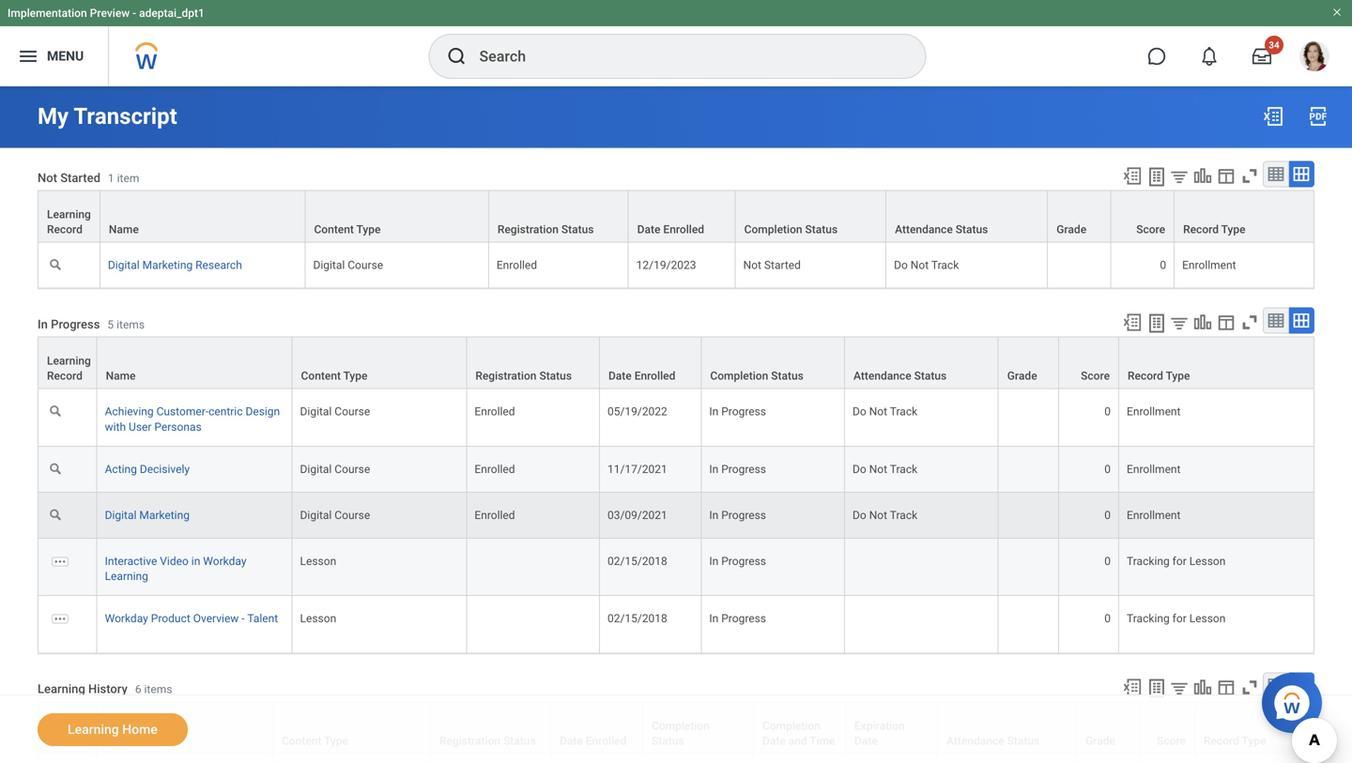 Task type: describe. For each thing, give the bounding box(es) containing it.
digital for digital marketing research
[[313, 259, 345, 272]]

interactive video in workday learning link
[[105, 551, 246, 583]]

5
[[107, 318, 114, 331]]

registration for history
[[439, 735, 501, 748]]

research
[[195, 259, 242, 272]]

completion status for history
[[652, 720, 710, 748]]

05/19/2022
[[607, 405, 667, 419]]

content for learning history
[[282, 735, 322, 748]]

learning record for started
[[47, 208, 91, 236]]

registration for progress
[[475, 370, 537, 383]]

type for content type popup button corresponding to not started
[[356, 223, 381, 236]]

video
[[160, 555, 189, 568]]

9 row from the top
[[38, 702, 1352, 754]]

in progress element for achieving customer-centric design with user personas
[[709, 402, 766, 419]]

34
[[1269, 39, 1280, 51]]

do not track element for 03/09/2021
[[853, 505, 918, 522]]

digital for achieving customer-centric design with user personas
[[300, 405, 332, 419]]

digital for acting decisively
[[300, 463, 332, 476]]

do not track for 05/19/2022
[[853, 405, 918, 419]]

content type for history
[[282, 735, 348, 748]]

date for learning history
[[560, 735, 583, 748]]

decisively
[[140, 463, 190, 476]]

in progress for interactive video in workday learning
[[709, 555, 766, 568]]

personas
[[154, 420, 202, 434]]

row containing acting decisively
[[38, 447, 1315, 493]]

completion status button for not started
[[736, 191, 886, 242]]

name for history
[[105, 735, 135, 748]]

row containing achieving customer-centric design with user personas
[[38, 389, 1315, 447]]

row containing digital marketing research
[[38, 243, 1315, 289]]

attendance status button for progress
[[845, 338, 998, 388]]

justify image
[[17, 45, 39, 68]]

enrolled element for 03/09/2021
[[475, 505, 515, 522]]

6
[[135, 683, 141, 696]]

do for 11/17/2021
[[853, 463, 866, 476]]

learning record button for history
[[38, 703, 96, 753]]

03/09/2021
[[607, 509, 667, 522]]

my transcript main content
[[0, 86, 1352, 763]]

tracking for 2nd tracking for lesson element
[[1127, 612, 1170, 626]]

1
[[108, 172, 114, 185]]

enrolled element for 12/19/2023
[[497, 255, 537, 272]]

2 vertical spatial attendance status button
[[938, 703, 1076, 753]]

not for 03/09/2021
[[869, 509, 887, 522]]

date enrolled button for not started
[[629, 191, 735, 242]]

type for record type popup button associated with progress
[[1166, 370, 1190, 383]]

transcript
[[74, 103, 177, 130]]

track for 05/19/2022
[[890, 405, 918, 419]]

overview
[[193, 612, 239, 626]]

in progress element for acting decisively
[[709, 459, 766, 476]]

name button for history
[[97, 703, 272, 753]]

2 tracking for lesson element from the top
[[1127, 609, 1226, 626]]

registration status for history
[[439, 735, 536, 748]]

expiration
[[854, 720, 905, 733]]

history
[[88, 682, 128, 696]]

achieving customer-centric design with user personas link
[[105, 402, 280, 434]]

score for started
[[1136, 223, 1165, 236]]

not started element
[[743, 255, 801, 272]]

attendance status for not started
[[895, 223, 988, 236]]

preview
[[90, 7, 130, 20]]

3 row from the top
[[38, 337, 1315, 389]]

registration status button for history
[[431, 703, 550, 753]]

0 vertical spatial export to excel image
[[1262, 105, 1285, 128]]

score for progress
[[1081, 370, 1110, 383]]

type for content type popup button for learning history
[[324, 735, 348, 748]]

name for progress
[[106, 370, 136, 383]]

learning inside the interactive video in workday learning
[[105, 570, 148, 583]]

2 vertical spatial grade button
[[1077, 703, 1140, 753]]

type for bottom record type popup button
[[1242, 735, 1266, 748]]

enrolled element for 05/19/2022
[[475, 402, 515, 419]]

attendance for started
[[895, 223, 953, 236]]

expiration date button
[[846, 703, 937, 753]]

content type for progress
[[301, 370, 368, 383]]

not started 1 item
[[38, 171, 139, 185]]

my
[[38, 103, 69, 130]]

interactive
[[105, 555, 157, 568]]

learning record button for progress
[[38, 338, 96, 388]]

progress for digital marketing
[[721, 509, 766, 522]]

learning history 6 items
[[38, 682, 172, 696]]

inbox large image
[[1253, 47, 1271, 66]]

2 lesson element from the top
[[300, 609, 336, 626]]

completion inside the completion date and time
[[762, 720, 821, 733]]

adeptai_dpt1
[[139, 7, 205, 20]]

do not track for 11/17/2021
[[853, 463, 918, 476]]

export to excel image
[[1122, 166, 1143, 186]]

2 vertical spatial score
[[1157, 735, 1186, 748]]

registration status button for started
[[489, 191, 628, 242]]

acting decisively link
[[105, 459, 190, 476]]

- inside row
[[242, 612, 245, 626]]

score button for started
[[1111, 191, 1174, 242]]

registration status button for progress
[[467, 338, 599, 388]]

content for in progress
[[301, 370, 341, 383]]

attendance status button for started
[[886, 191, 1047, 242]]

in progress for acting decisively
[[709, 463, 766, 476]]

attendance for progress
[[854, 370, 911, 383]]

completion status button for learning history
[[643, 703, 753, 753]]

in for digital marketing
[[709, 509, 719, 522]]

marketing for digital marketing
[[139, 509, 190, 522]]

row containing digital marketing
[[38, 493, 1315, 539]]

12/19/2023
[[636, 259, 696, 272]]

enrollment element for 11/17/2021
[[1127, 459, 1181, 476]]

grade for in progress
[[1007, 370, 1037, 383]]

2 vertical spatial grade
[[1085, 735, 1115, 748]]

progress for acting decisively
[[721, 463, 766, 476]]

items for progress
[[117, 318, 145, 331]]

digital course for acting decisively
[[300, 463, 370, 476]]

expand table image for not started
[[1292, 165, 1311, 184]]

home
[[122, 722, 158, 738]]

my transcript
[[38, 103, 177, 130]]

customer-
[[156, 405, 209, 419]]

time
[[810, 735, 835, 748]]

10 row from the top
[[38, 754, 1352, 763]]

item
[[117, 172, 139, 185]]

menu banner
[[0, 0, 1352, 86]]

select to filter grid data image for progress
[[1169, 313, 1190, 333]]

content type button for in progress
[[293, 338, 466, 388]]

in progress element for digital marketing
[[709, 505, 766, 522]]

completion date and time button
[[754, 703, 845, 753]]

export to worksheets image
[[1146, 677, 1168, 700]]

2 vertical spatial score button
[[1141, 703, 1194, 753]]

search image
[[446, 45, 468, 68]]

date enrolled for progress
[[608, 370, 675, 383]]

2 vertical spatial record type button
[[1195, 703, 1352, 753]]

date enrolled for started
[[637, 223, 704, 236]]

score button for progress
[[1059, 338, 1118, 388]]

name button for started
[[100, 191, 305, 242]]

row containing interactive video in workday learning
[[38, 539, 1315, 596]]

record type button for progress
[[1119, 338, 1314, 388]]

enrollment element for 03/09/2021
[[1127, 505, 1181, 522]]

registration for started
[[497, 223, 559, 236]]

date for not started
[[637, 223, 661, 236]]

in progress for achieving customer-centric design with user personas
[[709, 405, 766, 419]]

34 button
[[1241, 36, 1284, 77]]

grade for not started
[[1057, 223, 1087, 236]]

workday product overview - talent
[[105, 612, 278, 626]]

date for in progress
[[608, 370, 632, 383]]

content type button for not started
[[306, 191, 488, 242]]

course for digital marketing
[[335, 509, 370, 522]]

1 lesson element from the top
[[300, 551, 336, 568]]

digital course for digital marketing
[[300, 509, 370, 522]]

implementation
[[8, 7, 87, 20]]

do for 05/19/2022
[[853, 405, 866, 419]]



Task type: locate. For each thing, give the bounding box(es) containing it.
digital marketing research link
[[108, 255, 242, 272]]

2 tracking for lesson from the top
[[1127, 612, 1226, 626]]

grade button
[[1048, 191, 1110, 242], [999, 338, 1058, 388], [1077, 703, 1140, 753]]

click to view/edit grid preferences image right export to worksheets icon
[[1216, 677, 1237, 698]]

content type button for learning history
[[273, 703, 430, 753]]

and
[[788, 735, 807, 748]]

5 row from the top
[[38, 447, 1315, 493]]

0 vertical spatial 02/15/2018
[[607, 555, 667, 568]]

2 in progress element from the top
[[709, 459, 766, 476]]

1 vertical spatial export to excel image
[[1122, 312, 1143, 333]]

in progress 5 items
[[38, 317, 145, 331]]

1 vertical spatial score
[[1081, 370, 1110, 383]]

2 vertical spatial content type
[[282, 735, 348, 748]]

enrolled element
[[497, 255, 537, 272], [475, 402, 515, 419], [475, 459, 515, 476], [475, 505, 515, 522]]

do
[[894, 259, 908, 272], [853, 405, 866, 419], [853, 463, 866, 476], [853, 509, 866, 522]]

1 horizontal spatial workday
[[203, 555, 246, 568]]

learning record button
[[38, 191, 99, 242], [38, 338, 96, 388], [38, 703, 96, 753]]

items right 5 at the top left
[[117, 318, 145, 331]]

click to view/edit grid preferences image
[[1216, 166, 1237, 186], [1216, 677, 1237, 698]]

4 in progress from the top
[[709, 555, 766, 568]]

select to filter grid data image
[[1169, 313, 1190, 333], [1169, 678, 1190, 698]]

acting
[[105, 463, 137, 476]]

1 vertical spatial grade
[[1007, 370, 1037, 383]]

name button
[[100, 191, 305, 242], [97, 338, 292, 388], [97, 703, 272, 753]]

items inside in progress 5 items
[[117, 318, 145, 331]]

0 vertical spatial score button
[[1111, 191, 1174, 242]]

1 vertical spatial export to worksheets image
[[1146, 312, 1168, 335]]

2 row from the top
[[38, 243, 1315, 289]]

1 my transcript - expand/collapse chart image from the top
[[1192, 166, 1213, 186]]

1 vertical spatial date enrolled
[[608, 370, 675, 383]]

started for not started 1 item
[[60, 171, 100, 185]]

toolbar
[[1114, 161, 1315, 190], [1114, 308, 1315, 337], [1114, 673, 1315, 702]]

2 vertical spatial toolbar
[[1114, 673, 1315, 702]]

1 vertical spatial record type button
[[1119, 338, 1314, 388]]

type for content type popup button for in progress
[[343, 370, 368, 383]]

0 vertical spatial table image
[[1267, 165, 1285, 184]]

name down item
[[109, 223, 139, 236]]

items right 6 at the bottom of page
[[144, 683, 172, 696]]

export to worksheets image left click to view/edit grid preferences icon
[[1146, 312, 1168, 335]]

1 vertical spatial -
[[242, 612, 245, 626]]

0 vertical spatial export to worksheets image
[[1146, 166, 1168, 188]]

table image for not started
[[1267, 165, 1285, 184]]

acting decisively
[[105, 463, 190, 476]]

click to view/edit grid preferences image for started
[[1216, 166, 1237, 186]]

completion for in progress
[[710, 370, 768, 383]]

5 in progress from the top
[[709, 612, 766, 626]]

record type
[[1183, 223, 1246, 236], [1128, 370, 1190, 383], [1204, 735, 1266, 748]]

select to filter grid data image
[[1169, 167, 1190, 186]]

2 vertical spatial completion status
[[652, 720, 710, 748]]

tracking for second tracking for lesson element from the bottom
[[1127, 555, 1170, 568]]

1 toolbar from the top
[[1114, 161, 1315, 190]]

type
[[356, 223, 381, 236], [1221, 223, 1246, 236], [343, 370, 368, 383], [1166, 370, 1190, 383], [324, 735, 348, 748], [1242, 735, 1266, 748]]

name button for progress
[[97, 338, 292, 388]]

fullscreen image
[[1239, 312, 1260, 333], [1239, 677, 1260, 698]]

1 select to filter grid data image from the top
[[1169, 313, 1190, 333]]

0 vertical spatial workday
[[203, 555, 246, 568]]

tracking for lesson element
[[1127, 551, 1226, 568], [1127, 609, 1226, 626]]

0 for digital marketing research
[[1160, 259, 1166, 272]]

my transcript - expand/collapse chart image right select to filter grid data icon
[[1192, 166, 1213, 186]]

date inside the completion date and time
[[762, 735, 786, 748]]

2 in progress from the top
[[709, 463, 766, 476]]

3 in progress from the top
[[709, 509, 766, 522]]

workday
[[203, 555, 246, 568], [105, 612, 148, 626]]

export to excel image for progress
[[1122, 312, 1143, 333]]

record type button for started
[[1175, 191, 1314, 242]]

1 learning record button from the top
[[38, 191, 99, 242]]

0 vertical spatial registration
[[497, 223, 559, 236]]

enrolled
[[663, 223, 704, 236], [497, 259, 537, 272], [634, 370, 675, 383], [475, 405, 515, 419], [475, 463, 515, 476], [475, 509, 515, 522], [586, 735, 627, 748]]

table image
[[1267, 165, 1285, 184], [1267, 311, 1285, 330], [1267, 676, 1285, 695]]

0 vertical spatial learning record button
[[38, 191, 99, 242]]

registration status
[[497, 223, 594, 236], [475, 370, 572, 383], [439, 735, 536, 748]]

digital for digital marketing
[[300, 509, 332, 522]]

do not track element for 05/19/2022
[[853, 402, 918, 419]]

marketing
[[142, 259, 193, 272], [139, 509, 190, 522]]

content type button
[[306, 191, 488, 242], [293, 338, 466, 388], [273, 703, 430, 753]]

0 vertical spatial select to filter grid data image
[[1169, 313, 1190, 333]]

02/15/2018
[[607, 555, 667, 568], [607, 612, 667, 626]]

learning home
[[68, 722, 158, 738]]

0 vertical spatial tracking for lesson element
[[1127, 551, 1226, 568]]

1 tracking for lesson element from the top
[[1127, 551, 1226, 568]]

0 vertical spatial my transcript - expand/collapse chart image
[[1192, 166, 1213, 186]]

2 expand table image from the top
[[1292, 311, 1311, 330]]

learning home button
[[38, 714, 188, 746]]

course for acting decisively
[[335, 463, 370, 476]]

3 expand table image from the top
[[1292, 676, 1311, 695]]

0 vertical spatial attendance status button
[[886, 191, 1047, 242]]

digital course element for digital marketing research
[[313, 255, 383, 272]]

score button
[[1111, 191, 1174, 242], [1059, 338, 1118, 388], [1141, 703, 1194, 753]]

1 click to view/edit grid preferences image from the top
[[1216, 166, 1237, 186]]

0 horizontal spatial -
[[133, 7, 136, 20]]

0 vertical spatial registration status
[[497, 223, 594, 236]]

cell
[[1048, 243, 1111, 289], [999, 389, 1059, 447], [999, 447, 1059, 493], [999, 493, 1059, 539], [467, 539, 600, 596], [845, 539, 999, 596], [999, 539, 1059, 596], [467, 596, 600, 654], [845, 596, 999, 654], [999, 596, 1059, 654], [38, 754, 97, 763], [97, 754, 273, 763], [273, 754, 431, 763], [431, 754, 551, 763], [551, 754, 643, 763], [643, 754, 754, 763], [754, 754, 846, 763], [846, 754, 938, 763], [938, 754, 1077, 763], [1077, 754, 1141, 763], [1141, 754, 1195, 763], [1195, 754, 1352, 763]]

learning record button down in progress 5 items
[[38, 338, 96, 388]]

2 02/15/2018 from the top
[[607, 612, 667, 626]]

in
[[38, 317, 48, 331], [709, 405, 719, 419], [709, 463, 719, 476], [709, 509, 719, 522], [709, 555, 719, 568], [709, 612, 719, 626]]

digital
[[108, 259, 140, 272], [313, 259, 345, 272], [300, 405, 332, 419], [300, 463, 332, 476], [105, 509, 137, 522], [300, 509, 332, 522]]

in for interactive video in workday learning
[[709, 555, 719, 568]]

2 tracking from the top
[[1127, 612, 1170, 626]]

completion date and time
[[762, 720, 835, 748]]

expand table image
[[1292, 165, 1311, 184], [1292, 311, 1311, 330], [1292, 676, 1311, 695]]

progress for interactive video in workday learning
[[721, 555, 766, 568]]

achieving
[[105, 405, 154, 419]]

1 vertical spatial fullscreen image
[[1239, 677, 1260, 698]]

attendance status
[[895, 223, 988, 236], [854, 370, 947, 383], [946, 735, 1040, 748]]

profile logan mcneil image
[[1300, 41, 1330, 75]]

1 table image from the top
[[1267, 165, 1285, 184]]

record type for progress
[[1128, 370, 1190, 383]]

do not track element
[[894, 255, 959, 272], [853, 402, 918, 419], [853, 459, 918, 476], [853, 505, 918, 522]]

2 vertical spatial record type
[[1204, 735, 1266, 748]]

enrollment element
[[1182, 255, 1236, 272], [1127, 402, 1181, 419], [1127, 459, 1181, 476], [1127, 505, 1181, 522]]

export to worksheets image for progress
[[1146, 312, 1168, 335]]

name up "achieving"
[[106, 370, 136, 383]]

0 vertical spatial tracking for lesson
[[1127, 555, 1226, 568]]

digital course element
[[313, 255, 383, 272], [300, 402, 370, 419], [300, 459, 370, 476], [300, 505, 370, 522]]

2 toolbar from the top
[[1114, 308, 1315, 337]]

in progress element
[[709, 402, 766, 419], [709, 459, 766, 476], [709, 505, 766, 522], [709, 551, 766, 568], [709, 609, 766, 626]]

1 vertical spatial items
[[144, 683, 172, 696]]

enrolled element for 11/17/2021
[[475, 459, 515, 476]]

in for acting decisively
[[709, 463, 719, 476]]

completion status button for in progress
[[702, 338, 844, 388]]

3 toolbar from the top
[[1114, 673, 1315, 702]]

name button down 6 at the bottom of page
[[97, 703, 272, 753]]

not
[[38, 171, 57, 185], [743, 259, 761, 272], [911, 259, 929, 272], [869, 405, 887, 419], [869, 463, 887, 476], [869, 509, 887, 522]]

- inside menu banner
[[133, 7, 136, 20]]

learning record button down learning history 6 items
[[38, 703, 96, 753]]

1 vertical spatial name
[[106, 370, 136, 383]]

name button up customer-
[[97, 338, 292, 388]]

digital course for achieving customer-centric design with user personas
[[300, 405, 370, 419]]

1 vertical spatial for
[[1172, 612, 1187, 626]]

centric
[[209, 405, 243, 419]]

name down history
[[105, 735, 135, 748]]

1 02/15/2018 from the top
[[607, 555, 667, 568]]

export to worksheets image
[[1146, 166, 1168, 188], [1146, 312, 1168, 335]]

track for 11/17/2021
[[890, 463, 918, 476]]

progress for achieving customer-centric design with user personas
[[721, 405, 766, 419]]

7 row from the top
[[38, 539, 1315, 596]]

0 vertical spatial name
[[109, 223, 139, 236]]

2 vertical spatial attendance status
[[946, 735, 1040, 748]]

in
[[191, 555, 200, 568]]

lesson element
[[300, 551, 336, 568], [300, 609, 336, 626]]

date inside expiration date
[[854, 735, 878, 748]]

with
[[105, 420, 126, 434]]

2 learning record button from the top
[[38, 338, 96, 388]]

tracking for lesson for second tracking for lesson element from the bottom
[[1127, 555, 1226, 568]]

0 vertical spatial fullscreen image
[[1239, 312, 1260, 333]]

1 vertical spatial select to filter grid data image
[[1169, 678, 1190, 698]]

1 vertical spatial completion status
[[710, 370, 804, 383]]

0 vertical spatial tracking
[[1127, 555, 1170, 568]]

2 table image from the top
[[1267, 311, 1285, 330]]

1 for from the top
[[1172, 555, 1187, 568]]

click to view/edit grid preferences image
[[1216, 312, 1237, 333]]

course
[[348, 259, 383, 272], [335, 405, 370, 419], [335, 463, 370, 476], [335, 509, 370, 522]]

workday right in
[[203, 555, 246, 568]]

0 vertical spatial attendance status
[[895, 223, 988, 236]]

0 vertical spatial for
[[1172, 555, 1187, 568]]

implementation preview -   adeptai_dpt1
[[8, 7, 205, 20]]

2 vertical spatial table image
[[1267, 676, 1285, 695]]

started
[[60, 171, 100, 185], [764, 259, 801, 272]]

enrollment for 05/19/2022
[[1127, 405, 1181, 419]]

11/17/2021
[[607, 463, 667, 476]]

design
[[246, 405, 280, 419]]

1 tracking for lesson from the top
[[1127, 555, 1226, 568]]

completion status for started
[[744, 223, 838, 236]]

course for achieving customer-centric design with user personas
[[335, 405, 370, 419]]

tracking
[[1127, 555, 1170, 568], [1127, 612, 1170, 626]]

select to filter grid data image left click to view/edit grid preferences icon
[[1169, 313, 1190, 333]]

menu
[[47, 48, 84, 64]]

not for 11/17/2021
[[869, 463, 887, 476]]

1 vertical spatial toolbar
[[1114, 308, 1315, 337]]

2 vertical spatial content type button
[[273, 703, 430, 753]]

2 vertical spatial content
[[282, 735, 322, 748]]

do for 12/19/2023
[[894, 259, 908, 272]]

0 vertical spatial grade button
[[1048, 191, 1110, 242]]

0 vertical spatial completion status
[[744, 223, 838, 236]]

product
[[151, 612, 190, 626]]

0 vertical spatial completion status button
[[736, 191, 886, 242]]

0
[[1160, 259, 1166, 272], [1104, 405, 1111, 419], [1104, 463, 1111, 476], [1104, 509, 1111, 522], [1104, 555, 1111, 568], [1104, 612, 1111, 626]]

date enrolled button for in progress
[[600, 338, 701, 388]]

attendance status button
[[886, 191, 1047, 242], [845, 338, 998, 388], [938, 703, 1076, 753]]

started inside row
[[764, 259, 801, 272]]

3 learning record button from the top
[[38, 703, 96, 753]]

3 learning record from the top
[[47, 720, 91, 748]]

1 vertical spatial date enrolled button
[[600, 338, 701, 388]]

0 vertical spatial content type button
[[306, 191, 488, 242]]

2 vertical spatial name button
[[97, 703, 272, 753]]

not started
[[743, 259, 801, 272]]

0 vertical spatial date enrolled button
[[629, 191, 735, 242]]

select to filter grid data image for history
[[1169, 678, 1190, 698]]

notifications large image
[[1200, 47, 1219, 66]]

0 vertical spatial record type button
[[1175, 191, 1314, 242]]

click to view/edit grid preferences image left fullscreen image
[[1216, 166, 1237, 186]]

2 vertical spatial my transcript - expand/collapse chart image
[[1192, 677, 1213, 698]]

completion
[[744, 223, 802, 236], [710, 370, 768, 383], [652, 720, 710, 733], [762, 720, 821, 733]]

close environment banner image
[[1331, 7, 1343, 18]]

in progress element for interactive video in workday learning
[[709, 551, 766, 568]]

grade
[[1057, 223, 1087, 236], [1007, 370, 1037, 383], [1085, 735, 1115, 748]]

digital marketing link
[[105, 505, 190, 522]]

1 horizontal spatial -
[[242, 612, 245, 626]]

digital course element for digital marketing
[[300, 505, 370, 522]]

0 vertical spatial score
[[1136, 223, 1165, 236]]

expiration date
[[854, 720, 905, 748]]

view printable version (pdf) image
[[1307, 105, 1330, 128]]

1 vertical spatial registration status
[[475, 370, 572, 383]]

4 in progress element from the top
[[709, 551, 766, 568]]

track
[[931, 259, 959, 272], [890, 405, 918, 419], [890, 463, 918, 476], [890, 509, 918, 522]]

1 export to worksheets image from the top
[[1146, 166, 1168, 188]]

registration
[[497, 223, 559, 236], [475, 370, 537, 383], [439, 735, 501, 748]]

0 vertical spatial attendance
[[895, 223, 953, 236]]

1 vertical spatial completion status button
[[702, 338, 844, 388]]

name button up research on the top of page
[[100, 191, 305, 242]]

0 vertical spatial name button
[[100, 191, 305, 242]]

1 vertical spatial record type
[[1128, 370, 1190, 383]]

items inside learning history 6 items
[[144, 683, 172, 696]]

items for history
[[144, 683, 172, 696]]

1 vertical spatial tracking
[[1127, 612, 1170, 626]]

1 vertical spatial attendance
[[854, 370, 911, 383]]

1 in progress element from the top
[[709, 402, 766, 419]]

0 vertical spatial marketing
[[142, 259, 193, 272]]

1 vertical spatial marketing
[[139, 509, 190, 522]]

8 row from the top
[[38, 596, 1315, 654]]

02/15/2018 for fifth in progress "element"
[[607, 612, 667, 626]]

learning
[[47, 208, 91, 221], [47, 355, 91, 368], [105, 570, 148, 583], [38, 682, 85, 696], [47, 720, 91, 733], [68, 722, 119, 738]]

talent
[[247, 612, 278, 626]]

0 vertical spatial date enrolled
[[637, 223, 704, 236]]

0 for digital marketing
[[1104, 509, 1111, 522]]

do not track
[[894, 259, 959, 272], [853, 405, 918, 419], [853, 463, 918, 476], [853, 509, 918, 522]]

expand table image for in progress
[[1292, 311, 1311, 330]]

learning record down learning history 6 items
[[47, 720, 91, 748]]

1 vertical spatial name button
[[97, 338, 292, 388]]

0 vertical spatial content type
[[314, 223, 381, 236]]

2 vertical spatial attendance
[[946, 735, 1004, 748]]

export to worksheets image left select to filter grid data icon
[[1146, 166, 1168, 188]]

2 click to view/edit grid preferences image from the top
[[1216, 677, 1237, 698]]

lesson
[[300, 555, 336, 568], [1189, 555, 1226, 568], [300, 612, 336, 626], [1189, 612, 1226, 626]]

6 row from the top
[[38, 493, 1315, 539]]

learning inside button
[[68, 722, 119, 738]]

2 vertical spatial date enrolled
[[560, 735, 627, 748]]

completion status
[[744, 223, 838, 236], [710, 370, 804, 383], [652, 720, 710, 748]]

registration status for progress
[[475, 370, 572, 383]]

0 for achieving customer-centric design with user personas
[[1104, 405, 1111, 419]]

for for second tracking for lesson element from the bottom
[[1172, 555, 1187, 568]]

1 expand table image from the top
[[1292, 165, 1311, 184]]

1 in progress from the top
[[709, 405, 766, 419]]

track for 12/19/2023
[[931, 259, 959, 272]]

0 horizontal spatial started
[[60, 171, 100, 185]]

enrollment for 12/19/2023
[[1182, 259, 1236, 272]]

1 vertical spatial grade button
[[999, 338, 1058, 388]]

progress
[[51, 317, 100, 331], [721, 405, 766, 419], [721, 463, 766, 476], [721, 509, 766, 522], [721, 555, 766, 568], [721, 612, 766, 626]]

registration status button
[[489, 191, 628, 242], [467, 338, 599, 388], [431, 703, 550, 753]]

learning record down in progress 5 items
[[47, 355, 91, 383]]

2 vertical spatial learning record button
[[38, 703, 96, 753]]

1 fullscreen image from the top
[[1239, 312, 1260, 333]]

0 vertical spatial toolbar
[[1114, 161, 1315, 190]]

do not track element for 11/17/2021
[[853, 459, 918, 476]]

score
[[1136, 223, 1165, 236], [1081, 370, 1110, 383], [1157, 735, 1186, 748]]

1 vertical spatial content
[[301, 370, 341, 383]]

do for 03/09/2021
[[853, 509, 866, 522]]

fullscreen image
[[1239, 166, 1260, 186]]

learning record
[[47, 208, 91, 236], [47, 355, 91, 383], [47, 720, 91, 748]]

1 vertical spatial my transcript - expand/collapse chart image
[[1192, 312, 1213, 333]]

1 vertical spatial lesson element
[[300, 609, 336, 626]]

enrollment for 03/09/2021
[[1127, 509, 1181, 522]]

my transcript - expand/collapse chart image
[[1192, 166, 1213, 186], [1192, 312, 1213, 333], [1192, 677, 1213, 698]]

do not track for 12/19/2023
[[894, 259, 959, 272]]

record type for started
[[1183, 223, 1246, 236]]

- right preview
[[133, 7, 136, 20]]

learning record down not started 1 item
[[47, 208, 91, 236]]

date enrolled
[[637, 223, 704, 236], [608, 370, 675, 383], [560, 735, 627, 748]]

workday left "product"
[[105, 612, 148, 626]]

2 learning record from the top
[[47, 355, 91, 383]]

0 vertical spatial registration status button
[[489, 191, 628, 242]]

fullscreen image right click to view/edit grid preferences icon
[[1239, 312, 1260, 333]]

2 fullscreen image from the top
[[1239, 677, 1260, 698]]

toolbar for learning history
[[1114, 673, 1315, 702]]

row containing workday product overview - talent
[[38, 596, 1315, 654]]

1 vertical spatial started
[[764, 259, 801, 272]]

2 export to worksheets image from the top
[[1146, 312, 1168, 335]]

content type for started
[[314, 223, 381, 236]]

learning record button down not started 1 item
[[38, 191, 99, 242]]

in progress for digital marketing
[[709, 509, 766, 522]]

enrollment element for 05/19/2022
[[1127, 402, 1181, 419]]

1 row from the top
[[38, 190, 1315, 243]]

0 vertical spatial lesson element
[[300, 551, 336, 568]]

workday inside workday product overview - talent link
[[105, 612, 148, 626]]

0 vertical spatial grade
[[1057, 223, 1087, 236]]

menu button
[[0, 26, 108, 86]]

not for 05/19/2022
[[869, 405, 887, 419]]

name for started
[[109, 223, 139, 236]]

2 for from the top
[[1172, 612, 1187, 626]]

3 my transcript - expand/collapse chart image from the top
[[1192, 677, 1213, 698]]

date
[[637, 223, 661, 236], [608, 370, 632, 383], [560, 735, 583, 748], [762, 735, 786, 748], [854, 735, 878, 748]]

2 vertical spatial registration
[[439, 735, 501, 748]]

content type
[[314, 223, 381, 236], [301, 370, 368, 383], [282, 735, 348, 748]]

my transcript - expand/collapse chart image left click to view/edit grid preferences icon
[[1192, 312, 1213, 333]]

date enrolled button
[[629, 191, 735, 242], [600, 338, 701, 388], [551, 703, 642, 753]]

attendance
[[895, 223, 953, 236], [854, 370, 911, 383], [946, 735, 1004, 748]]

0 horizontal spatial workday
[[105, 612, 148, 626]]

marketing left research on the top of page
[[142, 259, 193, 272]]

achieving customer-centric design with user personas
[[105, 405, 280, 434]]

1 vertical spatial 02/15/2018
[[607, 612, 667, 626]]

2 vertical spatial export to excel image
[[1122, 677, 1143, 698]]

fullscreen image for learning history
[[1239, 677, 1260, 698]]

not for 12/19/2023
[[911, 259, 929, 272]]

- left talent
[[242, 612, 245, 626]]

0 vertical spatial -
[[133, 7, 136, 20]]

content
[[314, 223, 354, 236], [301, 370, 341, 383], [282, 735, 322, 748]]

track for 03/09/2021
[[890, 509, 918, 522]]

select to filter grid data image right export to worksheets icon
[[1169, 678, 1190, 698]]

started for not started
[[764, 259, 801, 272]]

digital marketing research
[[108, 259, 242, 272]]

do not track element for 12/19/2023
[[894, 255, 959, 272]]

for
[[1172, 555, 1187, 568], [1172, 612, 1187, 626]]

2 select to filter grid data image from the top
[[1169, 678, 1190, 698]]

for for 2nd tracking for lesson element
[[1172, 612, 1187, 626]]

fullscreen image for in progress
[[1239, 312, 1260, 333]]

marketing down decisively
[[139, 509, 190, 522]]

2 vertical spatial completion status button
[[643, 703, 753, 753]]

row
[[38, 190, 1315, 243], [38, 243, 1315, 289], [38, 337, 1315, 389], [38, 389, 1315, 447], [38, 447, 1315, 493], [38, 493, 1315, 539], [38, 539, 1315, 596], [38, 596, 1315, 654], [38, 702, 1352, 754], [38, 754, 1352, 763]]

2 my transcript - expand/collapse chart image from the top
[[1192, 312, 1213, 333]]

1 vertical spatial learning record
[[47, 355, 91, 383]]

click to view/edit grid preferences image for history
[[1216, 677, 1237, 698]]

1 vertical spatial table image
[[1267, 311, 1285, 330]]

2 vertical spatial date enrolled button
[[551, 703, 642, 753]]

my transcript - expand/collapse chart image right export to worksheets icon
[[1192, 677, 1213, 698]]

1 learning record from the top
[[47, 208, 91, 236]]

2 vertical spatial name
[[105, 735, 135, 748]]

Search Workday  search field
[[479, 36, 887, 77]]

2 vertical spatial learning record
[[47, 720, 91, 748]]

user
[[129, 420, 152, 434]]

1 vertical spatial workday
[[105, 612, 148, 626]]

enrollment
[[1182, 259, 1236, 272], [1127, 405, 1181, 419], [1127, 463, 1181, 476], [1127, 509, 1181, 522]]

export to excel image
[[1262, 105, 1285, 128], [1122, 312, 1143, 333], [1122, 677, 1143, 698]]

items
[[117, 318, 145, 331], [144, 683, 172, 696]]

digital marketing
[[105, 509, 190, 522]]

1 tracking from the top
[[1127, 555, 1170, 568]]

tracking for lesson
[[1127, 555, 1226, 568], [1127, 612, 1226, 626]]

record type button
[[1175, 191, 1314, 242], [1119, 338, 1314, 388], [1195, 703, 1352, 753]]

1 vertical spatial click to view/edit grid preferences image
[[1216, 677, 1237, 698]]

export to excel image for history
[[1122, 677, 1143, 698]]

workday inside the interactive video in workday learning
[[203, 555, 246, 568]]

0 vertical spatial record type
[[1183, 223, 1246, 236]]

interactive video in workday learning
[[105, 555, 246, 583]]

1 vertical spatial registration
[[475, 370, 537, 383]]

4 row from the top
[[38, 389, 1315, 447]]

learning record button for started
[[38, 191, 99, 242]]

3 in progress element from the top
[[709, 505, 766, 522]]

5 in progress element from the top
[[709, 609, 766, 626]]

fullscreen image right export to worksheets icon
[[1239, 677, 1260, 698]]

2 vertical spatial registration status button
[[431, 703, 550, 753]]

1 vertical spatial content type
[[301, 370, 368, 383]]

date enrolled button for learning history
[[551, 703, 642, 753]]

export to worksheets image for started
[[1146, 166, 1168, 188]]

workday product overview - talent link
[[105, 609, 278, 626]]

3 table image from the top
[[1267, 676, 1285, 695]]



Task type: vqa. For each thing, say whether or not it's contained in the screenshot.
My Transcript - Expand/Collapse Chart icon
yes



